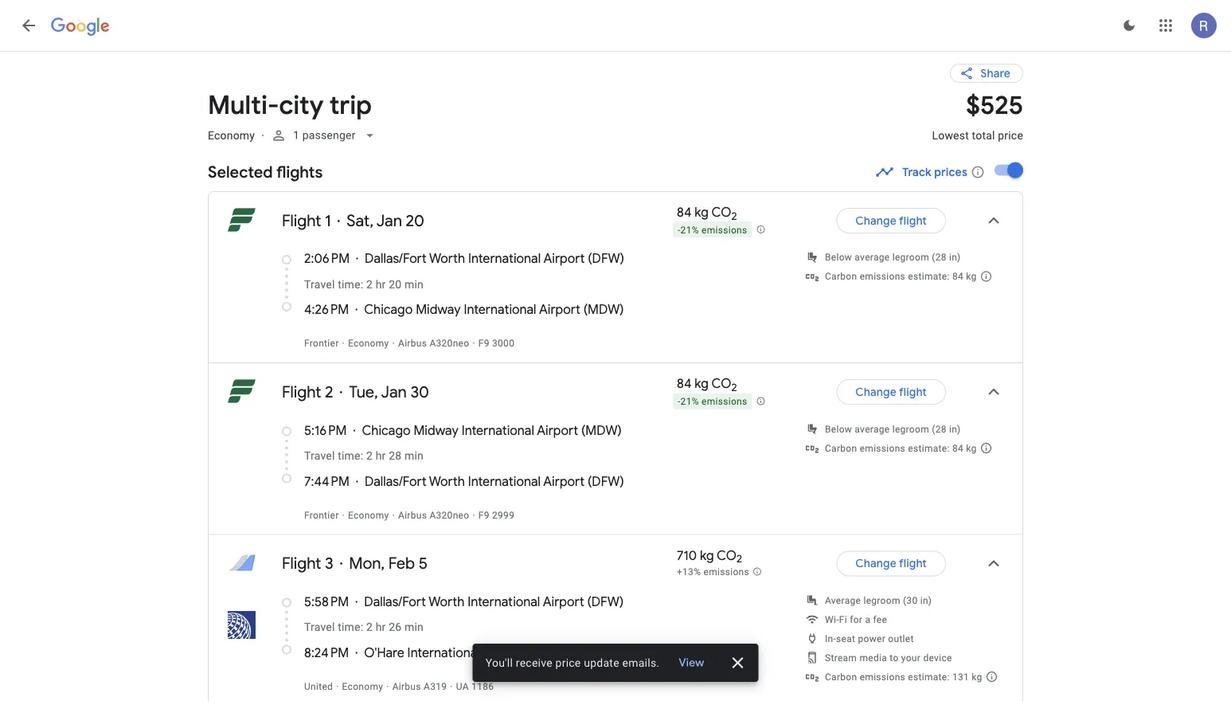 Task type: describe. For each thing, give the bounding box(es) containing it.
view
[[679, 656, 705, 670]]

5:58 pm
[[304, 593, 349, 610]]

710
[[677, 547, 697, 564]]

flight for flight 1
[[282, 210, 321, 231]]

loading results progress bar
[[0, 51, 1232, 54]]

flight 2
[[282, 382, 333, 402]]

airport for 4:26 pm
[[539, 302, 581, 318]]

travel time: 2 hr 26 min
[[304, 621, 424, 634]]

5:16 pm
[[304, 422, 347, 439]]

Multi-city trip text field
[[208, 89, 913, 121]]

dallas/fort for 7:44 pm
[[365, 473, 427, 489]]

dallas/fort for 2:06 pm
[[365, 251, 427, 267]]

frontier for 1
[[304, 338, 339, 349]]

1 vertical spatial 1
[[325, 210, 331, 231]]

economy up tue,
[[348, 338, 389, 349]]

list containing flight 1
[[209, 192, 1023, 701]]

co for mon, feb 5
[[717, 547, 737, 564]]

$525
[[967, 89, 1024, 121]]

track
[[903, 165, 932, 179]]

chicago for 5:16 pm
[[362, 422, 411, 439]]

a320neo for sat, jan 20
[[430, 338, 470, 349]]

mon, feb 5
[[349, 553, 428, 574]]

 image right 3
[[340, 554, 343, 573]]

share
[[981, 66, 1011, 80]]

co for sat, jan 20
[[712, 204, 732, 221]]

2 vertical spatial airbus
[[392, 681, 421, 692]]

travel for 2
[[304, 449, 335, 462]]

- for tue, jan 30
[[678, 396, 681, 407]]

united
[[304, 681, 333, 692]]

legroom for sat, jan 20
[[893, 252, 930, 263]]

flights
[[276, 162, 323, 182]]

a
[[866, 614, 871, 625]]

travel time: 2 hr 28 min
[[304, 449, 424, 462]]

power
[[859, 633, 886, 644]]

estimate: for sat, jan 20
[[909, 271, 950, 282]]

share button
[[951, 64, 1024, 83]]

flight 1
[[282, 210, 331, 231]]

tue, jan 30
[[349, 382, 429, 402]]

1 passenger button
[[265, 116, 384, 155]]

flight 3
[[282, 553, 334, 574]]

receive
[[516, 656, 553, 669]]

3 min from the top
[[405, 621, 424, 634]]

travel time: 2 hr 20 min
[[304, 278, 424, 291]]

change flight button for 30
[[837, 373, 946, 411]]

min for 30
[[405, 449, 424, 462]]

5
[[419, 553, 428, 574]]

tue,
[[349, 382, 378, 402]]

Departure time: 5:58 PM. text field
[[304, 593, 349, 610]]

you'll receive price update emails.
[[486, 656, 660, 669]]

carbon emissions estimate: 84 kilograms element for 30
[[825, 442, 977, 454]]

flight for tue, jan 30
[[899, 385, 927, 399]]

ua 1186
[[456, 681, 494, 692]]

2:06 pm
[[304, 251, 350, 267]]

1 passenger
[[293, 129, 356, 142]]

f9 3000
[[479, 338, 515, 349]]

 image left tue,
[[340, 383, 343, 402]]

21% for sat, jan 20
[[681, 224, 699, 236]]

airport for 7:44 pm
[[544, 473, 585, 489]]

airbus a319
[[392, 681, 447, 692]]

Arrival time: 7:44 PM. text field
[[304, 473, 350, 489]]

change flight button for 20
[[837, 202, 946, 240]]

wi-
[[825, 614, 840, 625]]

(ord)
[[527, 644, 563, 661]]

total
[[972, 129, 996, 142]]

fee
[[874, 614, 888, 625]]

trip
[[330, 89, 372, 121]]

- for sat, jan 20
[[678, 224, 681, 236]]

28
[[389, 449, 402, 462]]

selected flights
[[208, 162, 323, 182]]

average legroom (30 in)
[[825, 595, 932, 606]]

fi
[[840, 614, 848, 625]]

3 carbon from the top
[[825, 671, 858, 682]]

+13% emissions
[[677, 567, 750, 578]]

1 vertical spatial (dfw)
[[588, 473, 624, 489]]

carbon emissions estimate: 84 kg for tue, jan 30
[[825, 442, 977, 454]]

a319
[[424, 681, 447, 692]]

economy down o'hare at bottom
[[342, 681, 383, 692]]

min for 20
[[405, 278, 424, 291]]

(28 for sat, jan 20
[[932, 252, 947, 263]]

airbus for 20
[[398, 338, 427, 349]]

3 time: from the top
[[338, 621, 363, 634]]

prices
[[935, 165, 968, 179]]

lowest
[[933, 129, 970, 142]]

economy down "multi-"
[[208, 129, 255, 142]]

price inside view status
[[556, 656, 581, 669]]

time: for sat, jan 20
[[338, 278, 363, 291]]

view button
[[666, 649, 717, 677]]

(28 for tue, jan 30
[[932, 423, 947, 435]]

flight for mon, feb 5
[[899, 556, 927, 571]]

o'hare
[[364, 644, 405, 661]]

airbus a320neo for 20
[[398, 338, 470, 349]]

none text field containing $525
[[933, 89, 1024, 156]]

Arrival time: 8:24 PM. text field
[[304, 644, 349, 661]]

price inside $525 lowest total price
[[998, 129, 1024, 142]]

1 vertical spatial 20
[[389, 278, 402, 291]]

passenger
[[303, 129, 356, 142]]

to
[[890, 652, 899, 663]]

change flight for 5
[[856, 556, 927, 571]]

1 inside popup button
[[293, 129, 300, 142]]

710 kg co 2
[[677, 547, 743, 566]]

jan for tue,
[[381, 382, 407, 402]]

carbon emissions estimate: 131 kg
[[825, 671, 983, 682]]

(30
[[903, 595, 918, 606]]

dallas/fort worth international airport (dfw) for airport
[[364, 593, 624, 610]]

for
[[850, 614, 863, 625]]

city
[[279, 89, 324, 121]]

-21% emissions for sat, jan 20
[[678, 224, 748, 236]]

change flight button for 5
[[837, 544, 946, 583]]

time: for tue, jan 30
[[338, 449, 363, 462]]

30
[[411, 382, 429, 402]]

-21% emissions for tue, jan 30
[[678, 396, 748, 407]]

average for sat, jan 20
[[855, 252, 890, 263]]

outlet
[[889, 633, 914, 644]]

dallas/fort worth international airport (dfw) for international
[[365, 251, 625, 267]]

wi-fi for a fee
[[825, 614, 888, 625]]

in-seat power outlet
[[825, 633, 914, 644]]

3 estimate: from the top
[[909, 671, 950, 682]]

change for sat, jan 20
[[856, 214, 897, 228]]

emails.
[[623, 656, 660, 669]]

(dfw) for (mdw)
[[588, 251, 625, 267]]

26
[[389, 621, 402, 634]]

flight for flight 2
[[282, 382, 321, 402]]

8:24 pm
[[304, 644, 349, 661]]

legroom for tue, jan 30
[[893, 423, 930, 435]]

131
[[953, 671, 970, 682]]



Task type: vqa. For each thing, say whether or not it's contained in the screenshot.
Best "Radio"
no



Task type: locate. For each thing, give the bounding box(es) containing it.
2 vertical spatial travel
[[304, 621, 335, 634]]

0 vertical spatial jan
[[376, 210, 402, 231]]

0 vertical spatial 21%
[[681, 224, 699, 236]]

1 vertical spatial midway
[[414, 422, 459, 439]]

 image down "multi-"
[[261, 129, 265, 142]]

midway
[[416, 302, 461, 318], [414, 422, 459, 439]]

0 vertical spatial carbon emissions estimate: 84 kilograms element
[[825, 271, 977, 282]]

2 vertical spatial dallas/fort
[[364, 593, 426, 610]]

3 flight from the top
[[899, 556, 927, 571]]

None text field
[[933, 89, 1024, 156]]

2 change flight button from the top
[[837, 373, 946, 411]]

2 below from the top
[[825, 423, 853, 435]]

airport for 5:58 pm
[[543, 593, 585, 610]]

travel for 1
[[304, 278, 335, 291]]

jan right sat,
[[376, 210, 402, 231]]

feb
[[389, 553, 415, 574]]

2 estimate: from the top
[[909, 442, 950, 454]]

airbus a320neo up '5'
[[398, 509, 470, 521]]

1 vertical spatial co
[[712, 376, 732, 392]]

1 vertical spatial time:
[[338, 449, 363, 462]]

you'll
[[486, 656, 513, 669]]

1 carbon from the top
[[825, 271, 858, 282]]

1 vertical spatial below
[[825, 423, 853, 435]]

3 hr from the top
[[376, 621, 386, 634]]

frontier down 4:26 pm at the left of page
[[304, 338, 339, 349]]

84
[[677, 204, 692, 221], [953, 271, 964, 282], [677, 376, 692, 392], [953, 442, 964, 454]]

min down sat, jan 20
[[405, 278, 424, 291]]

0 vertical spatial below average legroom (28 in)
[[825, 252, 961, 263]]

(mdw) for 5:16 pm
[[582, 422, 622, 439]]

chicago midway international airport (mdw) for 5:16 pm
[[362, 422, 622, 439]]

carbon emissions estimate: 84 kg
[[825, 271, 977, 282], [825, 442, 977, 454]]

0 vertical spatial chicago
[[364, 302, 413, 318]]

chicago up 28
[[362, 422, 411, 439]]

1 vertical spatial (28
[[932, 423, 947, 435]]

estimate: for tue, jan 30
[[909, 442, 950, 454]]

airbus for 30
[[398, 509, 427, 521]]

sat,
[[347, 210, 374, 231]]

1 down city
[[293, 129, 300, 142]]

kg
[[695, 204, 709, 221], [967, 271, 977, 282], [695, 376, 709, 392], [967, 442, 977, 454], [700, 547, 714, 564], [972, 671, 983, 682]]

2 a320neo from the top
[[430, 509, 470, 521]]

2
[[732, 209, 737, 223], [366, 278, 373, 291], [732, 381, 737, 394], [325, 382, 333, 402], [366, 449, 373, 462], [737, 552, 743, 566], [366, 621, 373, 634]]

legroom
[[893, 252, 930, 263], [893, 423, 930, 435], [864, 595, 901, 606]]

2 flight from the top
[[282, 382, 321, 402]]

chicago midway international airport (mdw) for 4:26 pm
[[364, 302, 624, 318]]

international for 5:58 pm
[[468, 593, 540, 610]]

update
[[584, 656, 620, 669]]

2 carbon emissions estimate: 84 kg from the top
[[825, 442, 977, 454]]

1 vertical spatial estimate:
[[909, 442, 950, 454]]

3 worth from the top
[[429, 593, 465, 610]]

3 change flight button from the top
[[837, 544, 946, 583]]

1 vertical spatial change flight
[[856, 385, 927, 399]]

min right 28
[[405, 449, 424, 462]]

hr
[[376, 278, 386, 291], [376, 449, 386, 462], [376, 621, 386, 634]]

1 vertical spatial airbus
[[398, 509, 427, 521]]

worth for 7:44 pm
[[429, 473, 465, 489]]

jan left 30
[[381, 382, 407, 402]]

1 vertical spatial legroom
[[893, 423, 930, 435]]

midway for 5:16 pm
[[414, 422, 459, 439]]

4:26 pm
[[304, 302, 349, 318]]

flight for flight 3
[[282, 553, 321, 574]]

view status
[[473, 644, 759, 682]]

jan
[[376, 210, 402, 231], [381, 382, 407, 402]]

international for 5:16 pm
[[462, 422, 534, 439]]

2 vertical spatial co
[[717, 547, 737, 564]]

1 vertical spatial jan
[[381, 382, 407, 402]]

flight up 2:06 pm
[[282, 210, 321, 231]]

chicago down travel time: 2 hr 20 min
[[364, 302, 413, 318]]

84 kg co 2 for tue, jan 30
[[677, 376, 737, 394]]

flight for sat, jan 20
[[899, 214, 927, 228]]

3 change flight from the top
[[856, 556, 927, 571]]

mon,
[[349, 553, 385, 574]]

co inside 710 kg co 2
[[717, 547, 737, 564]]

carbon emissions estimate: 84 kg for sat, jan 20
[[825, 271, 977, 282]]

carbon emissions estimate: 84 kilograms element for 20
[[825, 271, 977, 282]]

change for tue, jan 30
[[856, 385, 897, 399]]

estimate:
[[909, 271, 950, 282], [909, 442, 950, 454], [909, 671, 950, 682]]

Departure time: 5:16 PM. text field
[[304, 422, 347, 439]]

multi-
[[208, 89, 279, 121]]

1 change flight from the top
[[856, 214, 927, 228]]

84 kg co 2
[[677, 204, 737, 223], [677, 376, 737, 394]]

1 frontier from the top
[[304, 338, 339, 349]]

seat
[[837, 633, 856, 644]]

international for 2:06 pm
[[468, 251, 541, 267]]

1 left sat,
[[325, 210, 331, 231]]

20
[[406, 210, 425, 231], [389, 278, 402, 291]]

multi-city trip
[[208, 89, 372, 121]]

1 horizontal spatial 1
[[325, 210, 331, 231]]

0 vertical spatial  image
[[261, 129, 265, 142]]

2 flight from the top
[[899, 385, 927, 399]]

1 min from the top
[[405, 278, 424, 291]]

o'hare international airport (ord)
[[364, 644, 563, 661]]

1 hr from the top
[[376, 278, 386, 291]]

1 vertical spatial carbon emissions estimate: 84 kg
[[825, 442, 977, 454]]

3 travel from the top
[[304, 621, 335, 634]]

2 carbon emissions estimate: 84 kilograms element from the top
[[825, 442, 977, 454]]

hr for sat,
[[376, 278, 386, 291]]

0 vertical spatial worth
[[429, 251, 465, 267]]

2 below average legroom (28 in) from the top
[[825, 423, 961, 435]]

0 vertical spatial price
[[998, 129, 1024, 142]]

1 flight from the top
[[899, 214, 927, 228]]

airbus up 30
[[398, 338, 427, 349]]

0 vertical spatial below
[[825, 252, 853, 263]]

price
[[998, 129, 1024, 142], [556, 656, 581, 669]]

1 time: from the top
[[338, 278, 363, 291]]

Arrival time: 4:26 PM. text field
[[304, 302, 349, 318]]

dallas/fort up 26
[[364, 593, 426, 610]]

2 vertical spatial change
[[856, 556, 897, 571]]

worth for 5:58 pm
[[429, 593, 465, 610]]

0 vertical spatial frontier
[[304, 338, 339, 349]]

1 change from the top
[[856, 214, 897, 228]]

airbus a320neo
[[398, 338, 470, 349], [398, 509, 470, 521]]

1 vertical spatial 84 kg co 2
[[677, 376, 737, 394]]

airport
[[544, 251, 585, 267], [539, 302, 581, 318], [537, 422, 579, 439], [544, 473, 585, 489], [543, 593, 585, 610], [483, 644, 524, 661]]

dallas/fort down sat, jan 20
[[365, 251, 427, 267]]

economy up 'mon,'
[[348, 509, 389, 521]]

flight
[[282, 210, 321, 231], [282, 382, 321, 402], [282, 553, 321, 574]]

1 flight from the top
[[282, 210, 321, 231]]

2 worth from the top
[[429, 473, 465, 489]]

2 84 kg co 2 from the top
[[677, 376, 737, 394]]

economy
[[208, 129, 255, 142], [348, 338, 389, 349], [348, 509, 389, 521], [342, 681, 383, 692]]

 image up mon, feb 5
[[392, 509, 395, 521]]

international
[[468, 251, 541, 267], [464, 302, 537, 318], [462, 422, 534, 439], [468, 473, 541, 489], [468, 593, 540, 610], [408, 644, 480, 661]]

travel down '5:16 pm'
[[304, 449, 335, 462]]

co
[[712, 204, 732, 221], [712, 376, 732, 392], [717, 547, 737, 564]]

change for mon, feb 5
[[856, 556, 897, 571]]

21% for tue, jan 30
[[681, 396, 699, 407]]

-
[[678, 224, 681, 236], [678, 396, 681, 407]]

1 a320neo from the top
[[430, 338, 470, 349]]

2 vertical spatial (dfw)
[[588, 593, 624, 610]]

1 84 kg co 2 from the top
[[677, 204, 737, 223]]

a320neo left the f9 3000
[[430, 338, 470, 349]]

f9 2999
[[479, 509, 515, 521]]

your
[[902, 652, 921, 663]]

0 vertical spatial a320neo
[[430, 338, 470, 349]]

midway down travel time: 2 hr 20 min
[[416, 302, 461, 318]]

0 vertical spatial flight
[[899, 214, 927, 228]]

main content
[[208, 51, 1035, 701]]

0 horizontal spatial 20
[[389, 278, 402, 291]]

0 vertical spatial midway
[[416, 302, 461, 318]]

 image
[[392, 338, 395, 349], [340, 383, 343, 402], [392, 509, 395, 521], [340, 554, 343, 573]]

average
[[825, 595, 861, 606]]

1 horizontal spatial 20
[[406, 210, 425, 231]]

2 frontier from the top
[[304, 509, 339, 521]]

media
[[860, 652, 888, 663]]

0 vertical spatial -21% emissions
[[678, 224, 748, 236]]

2 vertical spatial min
[[405, 621, 424, 634]]

-21% emissions
[[678, 224, 748, 236], [678, 396, 748, 407]]

dallas/fort worth international airport (dfw)
[[365, 251, 625, 267], [365, 473, 624, 489], [364, 593, 624, 610]]

flight up '5:16 pm'
[[282, 382, 321, 402]]

0 vertical spatial 1
[[293, 129, 300, 142]]

0 vertical spatial airbus
[[398, 338, 427, 349]]

1 vertical spatial travel
[[304, 449, 335, 462]]

min right 26
[[405, 621, 424, 634]]

learn more about tracked prices image
[[971, 165, 986, 179]]

1 -21% emissions from the top
[[678, 224, 748, 236]]

change appearance image
[[1111, 6, 1149, 45]]

airbus left a319
[[392, 681, 421, 692]]

 image inside list
[[337, 211, 340, 230]]

airbus a320neo for 30
[[398, 509, 470, 521]]

midway for 4:26 pm
[[416, 302, 461, 318]]

1 (28 from the top
[[932, 252, 947, 263]]

2 vertical spatial change flight
[[856, 556, 927, 571]]

21%
[[681, 224, 699, 236], [681, 396, 699, 407]]

1 vertical spatial frontier
[[304, 509, 339, 521]]

in) for sat, jan 20
[[950, 252, 961, 263]]

chicago for 4:26 pm
[[364, 302, 413, 318]]

0 horizontal spatial  image
[[261, 129, 265, 142]]

chicago midway international airport (mdw)
[[364, 302, 624, 318], [362, 422, 622, 439]]

0 vertical spatial min
[[405, 278, 424, 291]]

3 flight from the top
[[282, 553, 321, 574]]

change flight for 20
[[856, 214, 927, 228]]

1 vertical spatial dallas/fort
[[365, 473, 427, 489]]

dallas/fort down 28
[[365, 473, 427, 489]]

below for sat, jan 20
[[825, 252, 853, 263]]

flight left 3
[[282, 553, 321, 574]]

1 carbon emissions estimate: 84 kilograms element from the top
[[825, 271, 977, 282]]

1 vertical spatial hr
[[376, 449, 386, 462]]

below average legroom (28 in) for sat, jan 20
[[825, 252, 961, 263]]

 image up tue, jan 30 at the left of the page
[[392, 338, 395, 349]]

frontier
[[304, 338, 339, 349], [304, 509, 339, 521]]

7:44 pm
[[304, 473, 350, 489]]

0 vertical spatial chicago midway international airport (mdw)
[[364, 302, 624, 318]]

1 worth from the top
[[429, 251, 465, 267]]

airbus up '5'
[[398, 509, 427, 521]]

below average legroom (28 in) for tue, jan 30
[[825, 423, 961, 435]]

1 vertical spatial price
[[556, 656, 581, 669]]

0 vertical spatial co
[[712, 204, 732, 221]]

carbon
[[825, 271, 858, 282], [825, 442, 858, 454], [825, 671, 858, 682]]

airport for 2:06 pm
[[544, 251, 585, 267]]

2 vertical spatial hr
[[376, 621, 386, 634]]

dallas/fort for 5:58 pm
[[364, 593, 426, 610]]

2 airbus a320neo from the top
[[398, 509, 470, 521]]

2 vertical spatial flight
[[282, 553, 321, 574]]

2 time: from the top
[[338, 449, 363, 462]]

travel
[[304, 278, 335, 291], [304, 449, 335, 462], [304, 621, 335, 634]]

time: up 7:44 pm text field
[[338, 449, 363, 462]]

2 vertical spatial worth
[[429, 593, 465, 610]]

525 us dollars element
[[967, 89, 1024, 121]]

2 travel from the top
[[304, 449, 335, 462]]

1 vertical spatial chicago midway international airport (mdw)
[[362, 422, 622, 439]]

0 vertical spatial carbon emissions estimate: 84 kg
[[825, 271, 977, 282]]

20 right sat,
[[406, 210, 425, 231]]

midway down 30
[[414, 422, 459, 439]]

below
[[825, 252, 853, 263], [825, 423, 853, 435]]

1 - from the top
[[678, 224, 681, 236]]

2 (28 from the top
[[932, 423, 947, 435]]

0 vertical spatial estimate:
[[909, 271, 950, 282]]

jan for sat,
[[376, 210, 402, 231]]

1 vertical spatial (mdw)
[[582, 422, 622, 439]]

2 - from the top
[[678, 396, 681, 407]]

1 vertical spatial -21% emissions
[[678, 396, 748, 407]]

2 vertical spatial dallas/fort worth international airport (dfw)
[[364, 593, 624, 610]]

1 below from the top
[[825, 252, 853, 263]]

1 change flight button from the top
[[837, 202, 946, 240]]

2 vertical spatial estimate:
[[909, 671, 950, 682]]

0 vertical spatial -
[[678, 224, 681, 236]]

1 vertical spatial  image
[[337, 211, 340, 230]]

1 vertical spatial change
[[856, 385, 897, 399]]

carbon emissions estimate: 84 kilograms element
[[825, 271, 977, 282], [825, 442, 977, 454]]

in) for tue, jan 30
[[950, 423, 961, 435]]

price left update
[[556, 656, 581, 669]]

0 horizontal spatial price
[[556, 656, 581, 669]]

1 vertical spatial below average legroom (28 in)
[[825, 423, 961, 435]]

international for 7:44 pm
[[468, 473, 541, 489]]

1 below average legroom (28 in) from the top
[[825, 252, 961, 263]]

hr for tue,
[[376, 449, 386, 462]]

1 vertical spatial min
[[405, 449, 424, 462]]

sat, jan 20
[[347, 210, 425, 231]]

below for tue, jan 30
[[825, 423, 853, 435]]

1 21% from the top
[[681, 224, 699, 236]]

dallas/fort
[[365, 251, 427, 267], [365, 473, 427, 489], [364, 593, 426, 610]]

stream
[[825, 652, 857, 663]]

2 hr from the top
[[376, 449, 386, 462]]

frontier down 7:44 pm text field
[[304, 509, 339, 521]]

carbon for sat, jan 20
[[825, 271, 858, 282]]

0 vertical spatial airbus a320neo
[[398, 338, 470, 349]]

 image left sat,
[[337, 211, 340, 230]]

2 vertical spatial time:
[[338, 621, 363, 634]]

1 airbus a320neo from the top
[[398, 338, 470, 349]]

+13%
[[677, 567, 701, 578]]

0 vertical spatial change flight
[[856, 214, 927, 228]]

20 down sat, jan 20
[[389, 278, 402, 291]]

1 vertical spatial worth
[[429, 473, 465, 489]]

1 vertical spatial airbus a320neo
[[398, 509, 470, 521]]

2 carbon from the top
[[825, 442, 858, 454]]

3 change from the top
[[856, 556, 897, 571]]

0 vertical spatial change
[[856, 214, 897, 228]]

a320neo
[[430, 338, 470, 349], [430, 509, 470, 521]]

0 vertical spatial (dfw)
[[588, 251, 625, 267]]

0 horizontal spatial 1
[[293, 129, 300, 142]]

chicago
[[364, 302, 413, 318], [362, 422, 411, 439]]

2 vertical spatial flight
[[899, 556, 927, 571]]

airbus
[[398, 338, 427, 349], [398, 509, 427, 521], [392, 681, 421, 692]]

1 travel from the top
[[304, 278, 335, 291]]

go back image
[[19, 16, 38, 35]]

kg inside 710 kg co 2
[[700, 547, 714, 564]]

1 estimate: from the top
[[909, 271, 950, 282]]

1 vertical spatial -
[[678, 396, 681, 407]]

0 vertical spatial 84 kg co 2
[[677, 204, 737, 223]]

travel up arrival time: 4:26 pm. text field
[[304, 278, 335, 291]]

time: down departure time: 5:58 pm. text box
[[338, 621, 363, 634]]

change flight button
[[837, 202, 946, 240], [837, 373, 946, 411], [837, 544, 946, 583]]

1 horizontal spatial  image
[[337, 211, 340, 230]]

list
[[209, 192, 1023, 701]]

1 vertical spatial flight
[[899, 385, 927, 399]]

2 change flight from the top
[[856, 385, 927, 399]]

price right total
[[998, 129, 1024, 142]]

0 vertical spatial carbon
[[825, 271, 858, 282]]

2 inside 710 kg co 2
[[737, 552, 743, 566]]

0 vertical spatial in)
[[950, 252, 961, 263]]

change flight for 30
[[856, 385, 927, 399]]

1 horizontal spatial price
[[998, 129, 1024, 142]]

1 vertical spatial dallas/fort worth international airport (dfw)
[[365, 473, 624, 489]]

airport for 5:16 pm
[[537, 422, 579, 439]]

a320neo for tue, jan 30
[[430, 509, 470, 521]]

a320neo left f9 2999
[[430, 509, 470, 521]]

Departure time: 2:06 PM. text field
[[304, 251, 350, 267]]

2 vertical spatial carbon
[[825, 671, 858, 682]]

0 vertical spatial 20
[[406, 210, 425, 231]]

(mdw) for 4:26 pm
[[584, 302, 624, 318]]

2 -21% emissions from the top
[[678, 396, 748, 407]]

84 kg co 2 for sat, jan 20
[[677, 204, 737, 223]]

 image
[[261, 129, 265, 142], [337, 211, 340, 230]]

worth
[[429, 251, 465, 267], [429, 473, 465, 489], [429, 593, 465, 610]]

0 vertical spatial (mdw)
[[584, 302, 624, 318]]

1 carbon emissions estimate: 84 kg from the top
[[825, 271, 977, 282]]

3
[[325, 553, 334, 574]]

co for tue, jan 30
[[712, 376, 732, 392]]

airbus a320neo up 30
[[398, 338, 470, 349]]

(dfw) for (ord)
[[588, 593, 624, 610]]

1 vertical spatial a320neo
[[430, 509, 470, 521]]

carbon for tue, jan 30
[[825, 442, 858, 454]]

stream media to your device
[[825, 652, 953, 663]]

time: down departure time: 2:06 pm. text box
[[338, 278, 363, 291]]

worth for 2:06 pm
[[429, 251, 465, 267]]

2 vertical spatial change flight button
[[837, 544, 946, 583]]

0 vertical spatial change flight button
[[837, 202, 946, 240]]

0 vertical spatial time:
[[338, 278, 363, 291]]

device
[[924, 652, 953, 663]]

2 min from the top
[[405, 449, 424, 462]]

2 vertical spatial in)
[[921, 595, 932, 606]]

$525 lowest total price
[[933, 89, 1024, 142]]

frontier for 2
[[304, 509, 339, 521]]

in-
[[825, 633, 837, 644]]

2 average from the top
[[855, 423, 890, 435]]

1 average from the top
[[855, 252, 890, 263]]

average for tue, jan 30
[[855, 423, 890, 435]]

1 vertical spatial flight
[[282, 382, 321, 402]]

2 21% from the top
[[681, 396, 699, 407]]

(28
[[932, 252, 947, 263], [932, 423, 947, 435]]

track prices
[[903, 165, 968, 179]]

2 change from the top
[[856, 385, 897, 399]]

1 vertical spatial in)
[[950, 423, 961, 435]]

carbon emissions estimate: 131 kilograms element
[[825, 671, 983, 682]]

1 vertical spatial carbon
[[825, 442, 858, 454]]

international for 4:26 pm
[[464, 302, 537, 318]]

selected
[[208, 162, 273, 182]]

0 vertical spatial legroom
[[893, 252, 930, 263]]

average
[[855, 252, 890, 263], [855, 423, 890, 435]]

0 vertical spatial dallas/fort worth international airport (dfw)
[[365, 251, 625, 267]]

(mdw)
[[584, 302, 624, 318], [582, 422, 622, 439]]

main content containing multi-city trip
[[208, 51, 1035, 701]]

travel up the 8:24 pm
[[304, 621, 335, 634]]

2 vertical spatial legroom
[[864, 595, 901, 606]]

1 vertical spatial chicago
[[362, 422, 411, 439]]

0 vertical spatial average
[[855, 252, 890, 263]]



